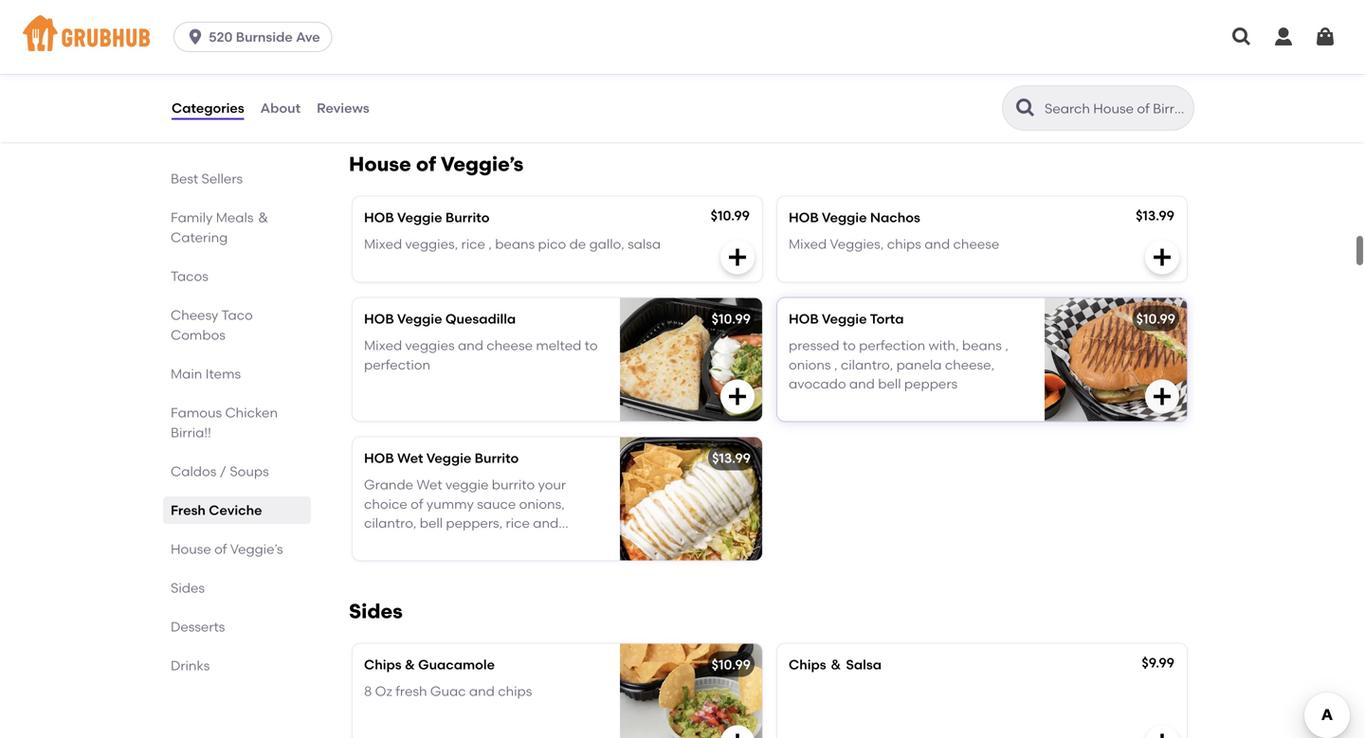 Task type: locate. For each thing, give the bounding box(es) containing it.
about
[[260, 100, 301, 116]]

taco
[[221, 307, 253, 323]]

veggie up pressed
[[822, 311, 867, 327]]

1 vertical spatial wet
[[417, 477, 443, 493]]

0 horizontal spatial cilantro,
[[364, 516, 417, 532]]

and down hob veggie torta
[[850, 376, 875, 392]]

1 horizontal spatial sides
[[349, 600, 403, 624]]

1 horizontal spatial $13.99
[[1136, 208, 1175, 224]]

$10.99 for mixed veggies and cheese melted to perfection
[[712, 311, 751, 327]]

0 horizontal spatial to
[[585, 338, 598, 354]]

rice down sauce
[[506, 516, 530, 532]]

and right tacos
[[567, 67, 593, 84]]

0 vertical spatial ＆
[[257, 210, 270, 226]]

,
[[489, 236, 492, 252], [1006, 338, 1009, 354], [834, 357, 838, 373]]

0 vertical spatial perfection
[[859, 338, 926, 354]]

veggie's down ceviche
[[230, 542, 283, 558]]

&
[[405, 657, 415, 673]]

cheese, up guac!
[[488, 535, 538, 551]]

veggie's
[[441, 152, 524, 176], [230, 542, 283, 558]]

guacamole
[[418, 657, 495, 673]]

ceviche
[[209, 503, 262, 519]]

of up hob veggie burrito
[[416, 152, 436, 176]]

mixed for mixed veggies, chips and cheese
[[789, 236, 827, 252]]

0 horizontal spatial veggie's
[[230, 542, 283, 558]]

rice
[[540, 67, 564, 84], [461, 236, 485, 252], [506, 516, 530, 532]]

yummy
[[427, 496, 474, 513]]

1 horizontal spatial cheese,
[[945, 357, 995, 373]]

beans inside the pressed to perfection with, beans , onions , cilantro, panela cheese, avocado and bell peppers
[[963, 338, 1002, 354]]

beans
[[596, 67, 636, 84], [495, 236, 535, 252], [963, 338, 1002, 354], [364, 535, 404, 551]]

best
[[171, 171, 198, 187]]

1 horizontal spatial to
[[843, 338, 856, 354]]

mixed left the veggies,
[[789, 236, 827, 252]]

cilantro,
[[841, 357, 894, 373], [364, 516, 417, 532]]

and down onions,
[[533, 516, 559, 532]]

1 horizontal spatial perfection
[[859, 338, 926, 354]]

search icon image
[[1015, 97, 1038, 119]]

2 horizontal spatial ,
[[1006, 338, 1009, 354]]

with down peppers,
[[458, 535, 485, 551]]

guac
[[430, 684, 466, 700]]

1 horizontal spatial rice
[[506, 516, 530, 532]]

veggies,
[[830, 236, 884, 252]]

house of veggie's up hob veggie burrito
[[349, 152, 524, 176]]

salsa
[[846, 657, 882, 673]]

perfection inside mixed veggies and cheese melted to perfection
[[364, 357, 431, 373]]

0 horizontal spatial ＆
[[257, 210, 270, 226]]

bell down panela
[[878, 376, 901, 392]]

cheese, inside the pressed to perfection with, beans , onions , cilantro, panela cheese, avocado and bell peppers
[[945, 357, 995, 373]]

beans inside 'grande wet veggie burrito your choice of yummy sauce onions, cilantro, bell peppers, rice and beans topped with cheese, sour cream, avocado or guac!'
[[364, 535, 404, 551]]

cheese,
[[945, 357, 995, 373], [488, 535, 538, 551]]

veggie
[[397, 209, 442, 226], [822, 209, 867, 226], [397, 311, 442, 327], [822, 311, 867, 327], [426, 450, 472, 466]]

with inside 'grande wet veggie burrito your choice of yummy sauce onions, cilantro, bell peppers, rice and beans topped with cheese, sour cream, avocado or guac!'
[[458, 535, 485, 551]]

cream,
[[364, 554, 410, 570]]

chips
[[887, 236, 922, 252], [498, 684, 532, 700]]

mixed for mixed veggies, rice , beans pico de gallo, salsa
[[364, 236, 402, 252]]

0 vertical spatial bell
[[878, 376, 901, 392]]

0 vertical spatial house
[[349, 152, 411, 176]]

0 vertical spatial sides
[[171, 580, 205, 597]]

pressed
[[789, 338, 840, 354]]

1 vertical spatial cheese,
[[488, 535, 538, 551]]

and down quesadilla
[[458, 338, 484, 354]]

rice right veggies,
[[461, 236, 485, 252]]

main navigation navigation
[[0, 0, 1366, 74]]

categories
[[172, 100, 244, 116]]

2 chips from the left
[[789, 657, 827, 673]]

hob veggie quesadilla image
[[620, 298, 763, 421]]

mixed left veggies,
[[364, 236, 402, 252]]

$13.99
[[1136, 208, 1175, 224], [712, 450, 751, 466]]

2 vertical spatial rice
[[506, 516, 530, 532]]

mixed for mixed veggies and cheese melted to perfection
[[364, 338, 402, 354]]

mixed inside mixed veggies and cheese melted to perfection
[[364, 338, 402, 354]]

rice right tacos
[[540, 67, 564, 84]]

1 vertical spatial sides
[[349, 600, 403, 624]]

burrito
[[446, 209, 490, 226], [475, 450, 519, 466]]

1 horizontal spatial ＆
[[830, 657, 843, 673]]

0 horizontal spatial chips
[[364, 657, 402, 673]]

hob for hob veggie nachos
[[789, 209, 819, 226]]

rice inside 'grande wet veggie burrito your choice of yummy sauce onions, cilantro, bell peppers, rice and beans topped with cheese, sour cream, avocado or guac!'
[[506, 516, 530, 532]]

1 vertical spatial of
[[411, 496, 424, 513]]

and right guac
[[469, 684, 495, 700]]

0 vertical spatial chips
[[887, 236, 922, 252]]

veggie for veggies,
[[397, 209, 442, 226]]

sides down the cream,
[[349, 600, 403, 624]]

0 horizontal spatial chips
[[498, 684, 532, 700]]

0 horizontal spatial house of veggie's
[[171, 542, 283, 558]]

caldos / soups
[[171, 464, 269, 480]]

desserts
[[171, 619, 225, 635]]

wet for veggie
[[417, 477, 443, 493]]

perfection inside the pressed to perfection with, beans , onions , cilantro, panela cheese, avocado and bell peppers
[[859, 338, 926, 354]]

0 vertical spatial wet
[[397, 450, 423, 466]]

2 vertical spatial ,
[[834, 357, 838, 373]]

cheese, inside 'grande wet veggie burrito your choice of yummy sauce onions, cilantro, bell peppers, rice and beans topped with cheese, sour cream, avocado or guac!'
[[488, 535, 538, 551]]

1 horizontal spatial avocado
[[789, 376, 847, 392]]

chips right guac
[[498, 684, 532, 700]]

0 horizontal spatial cheese
[[487, 338, 533, 354]]

house
[[349, 152, 411, 176], [171, 542, 211, 558]]

1 horizontal spatial chips
[[887, 236, 922, 252]]

0 horizontal spatial rice
[[461, 236, 485, 252]]

grande
[[364, 477, 414, 493]]

avocado
[[789, 376, 847, 392], [413, 554, 470, 570]]

guac!
[[490, 554, 527, 570]]

$10.99 for pressed to perfection with, beans , onions , cilantro, panela cheese, avocado and bell peppers
[[1137, 311, 1176, 327]]

＆ left salsa
[[830, 657, 843, 673]]

of
[[416, 152, 436, 176], [411, 496, 424, 513], [214, 542, 227, 558]]

sides
[[171, 580, 205, 597], [349, 600, 403, 624]]

bell up topped
[[420, 516, 443, 532]]

1 vertical spatial rice
[[461, 236, 485, 252]]

mixed veggies, chips and cheese
[[789, 236, 1000, 252]]

and
[[567, 67, 593, 84], [925, 236, 950, 252], [458, 338, 484, 354], [850, 376, 875, 392], [533, 516, 559, 532], [469, 684, 495, 700]]

0 horizontal spatial $13.99
[[712, 450, 751, 466]]

0 horizontal spatial avocado
[[413, 554, 470, 570]]

cheese, down "with,"
[[945, 357, 995, 373]]

chips for chips ＆ salsa
[[789, 657, 827, 673]]

sides up desserts
[[171, 580, 205, 597]]

$10.99
[[711, 208, 750, 224], [712, 311, 751, 327], [1137, 311, 1176, 327], [712, 657, 751, 673]]

svg image
[[1273, 26, 1296, 48], [726, 77, 749, 100], [1151, 246, 1174, 269], [1151, 385, 1174, 408]]

1 vertical spatial veggie's
[[230, 542, 283, 558]]

soups
[[230, 464, 269, 480]]

svg image inside 520 burnside ave button
[[186, 28, 205, 46]]

sour
[[541, 535, 568, 551]]

1 to from the left
[[585, 338, 598, 354]]

hob veggie torta image
[[1045, 298, 1187, 421]]

chips left salsa
[[789, 657, 827, 673]]

0 vertical spatial $13.99
[[1136, 208, 1175, 224]]

0 vertical spatial cheese
[[954, 236, 1000, 252]]

shrimp
[[423, 67, 467, 84]]

/
[[220, 464, 227, 480]]

hob veggie torta
[[789, 311, 904, 327]]

to right melted at top left
[[585, 338, 598, 354]]

1 horizontal spatial house of veggie's
[[349, 152, 524, 176]]

wet
[[397, 450, 423, 466], [417, 477, 443, 493]]

hob
[[364, 209, 394, 226], [789, 209, 819, 226], [364, 311, 394, 327], [789, 311, 819, 327], [364, 450, 394, 466]]

with
[[510, 67, 537, 84], [458, 535, 485, 551]]

of down fresh ceviche
[[214, 542, 227, 558]]

Search House of Birria  search field
[[1043, 100, 1188, 118]]

1 vertical spatial perfection
[[364, 357, 431, 373]]

1 horizontal spatial chips
[[789, 657, 827, 673]]

to
[[585, 338, 598, 354], [843, 338, 856, 354]]

1 vertical spatial house of veggie's
[[171, 542, 283, 558]]

burrito
[[492, 477, 535, 493]]

0 vertical spatial avocado
[[789, 376, 847, 392]]

, right "with,"
[[1006, 338, 1009, 354]]

to down hob veggie torta
[[843, 338, 856, 354]]

burrito up veggies,
[[446, 209, 490, 226]]

0 horizontal spatial bell
[[420, 516, 443, 532]]

2 vertical spatial of
[[214, 542, 227, 558]]

0 vertical spatial ,
[[489, 236, 492, 252]]

1 vertical spatial with
[[458, 535, 485, 551]]

veggie up 'veggies' on the top left
[[397, 311, 442, 327]]

＆ right meals
[[257, 210, 270, 226]]

house down reviews button
[[349, 152, 411, 176]]

svg image inside main navigation "navigation"
[[1273, 26, 1296, 48]]

house of veggie's down ceviche
[[171, 542, 283, 558]]

0 vertical spatial with
[[510, 67, 537, 84]]

cheese
[[954, 236, 1000, 252], [487, 338, 533, 354]]

veggies
[[405, 338, 455, 354]]

1 horizontal spatial ,
[[834, 357, 838, 373]]

rice inside button
[[540, 67, 564, 84]]

mixed veggies, rice , beans pico de gallo, salsa
[[364, 236, 661, 252]]

famous
[[171, 405, 222, 421]]

avocado down topped
[[413, 554, 470, 570]]

＆
[[257, 210, 270, 226], [830, 657, 843, 673]]

salsa
[[628, 236, 661, 252]]

of right choice
[[411, 496, 424, 513]]

cilantro, down choice
[[364, 516, 417, 532]]

hob veggie burrito
[[364, 209, 490, 226]]

0 horizontal spatial with
[[458, 535, 485, 551]]

2 to from the left
[[843, 338, 856, 354]]

0 horizontal spatial cheese,
[[488, 535, 538, 551]]

0 vertical spatial cilantro,
[[841, 357, 894, 373]]

chicken
[[225, 405, 278, 421]]

veggie for to
[[822, 311, 867, 327]]

chips
[[364, 657, 402, 673], [789, 657, 827, 673]]

house down fresh
[[171, 542, 211, 558]]

mixed left 'veggies' on the top left
[[364, 338, 402, 354]]

1 vertical spatial avocado
[[413, 554, 470, 570]]

0 horizontal spatial house
[[171, 542, 211, 558]]

best sellers
[[171, 171, 243, 187]]

1 vertical spatial cilantro,
[[364, 516, 417, 532]]

mixed
[[364, 236, 402, 252], [789, 236, 827, 252], [364, 338, 402, 354]]

chips ＆ salsa
[[789, 657, 882, 673]]

chips up oz
[[364, 657, 402, 673]]

1 horizontal spatial house
[[349, 152, 411, 176]]

avocado down onions
[[789, 376, 847, 392]]

chips for chips & guacamole
[[364, 657, 402, 673]]

burrito up burrito
[[475, 450, 519, 466]]

wet up grande
[[397, 450, 423, 466]]

0 horizontal spatial perfection
[[364, 357, 431, 373]]

520 burnside ave button
[[174, 22, 340, 52]]

1 vertical spatial bell
[[420, 516, 443, 532]]

veggie up veggies,
[[397, 209, 442, 226]]

0 vertical spatial cheese,
[[945, 357, 995, 373]]

wet up the yummy
[[417, 477, 443, 493]]

2 horizontal spatial rice
[[540, 67, 564, 84]]

bell
[[878, 376, 901, 392], [420, 516, 443, 532]]

, right veggies,
[[489, 236, 492, 252]]

reviews
[[317, 100, 370, 116]]

3 cheesy shrimp tacos with rice and beans
[[364, 67, 636, 84]]

cilantro, down torta
[[841, 357, 894, 373]]

avocado inside 'grande wet veggie burrito your choice of yummy sauce onions, cilantro, bell peppers, rice and beans topped with cheese, sour cream, avocado or guac!'
[[413, 554, 470, 570]]

1 horizontal spatial with
[[510, 67, 537, 84]]

svg image
[[1231, 26, 1254, 48], [1314, 26, 1337, 48], [186, 28, 205, 46], [726, 246, 749, 269], [726, 385, 749, 408], [726, 732, 749, 739], [1151, 732, 1174, 739]]

0 vertical spatial rice
[[540, 67, 564, 84]]

0 vertical spatial house of veggie's
[[349, 152, 524, 176]]

1 vertical spatial ,
[[1006, 338, 1009, 354]]

veggie's up hob veggie burrito
[[441, 152, 524, 176]]

1 horizontal spatial veggie's
[[441, 152, 524, 176]]

1 horizontal spatial bell
[[878, 376, 901, 392]]

veggie up the veggies,
[[822, 209, 867, 226]]

1 vertical spatial house
[[171, 542, 211, 558]]

perfection down 'veggies' on the top left
[[364, 357, 431, 373]]

chips down nachos
[[887, 236, 922, 252]]

and inside button
[[567, 67, 593, 84]]

1 horizontal spatial cilantro,
[[841, 357, 894, 373]]

veggie up veggie
[[426, 450, 472, 466]]

and inside the pressed to perfection with, beans , onions , cilantro, panela cheese, avocado and bell peppers
[[850, 376, 875, 392]]

1 vertical spatial cheese
[[487, 338, 533, 354]]

wet inside 'grande wet veggie burrito your choice of yummy sauce onions, cilantro, bell peppers, rice and beans topped with cheese, sour cream, avocado or guac!'
[[417, 477, 443, 493]]

1 chips from the left
[[364, 657, 402, 673]]

with right tacos
[[510, 67, 537, 84]]

, right onions
[[834, 357, 838, 373]]

perfection down torta
[[859, 338, 926, 354]]

hob for hob veggie quesadilla
[[364, 311, 394, 327]]



Task type: vqa. For each thing, say whether or not it's contained in the screenshot.
bottommost Veggie's
yes



Task type: describe. For each thing, give the bounding box(es) containing it.
hob wet veggie burrito image
[[620, 438, 763, 561]]

drinks
[[171, 658, 210, 674]]

gallo,
[[589, 236, 625, 252]]

beans inside button
[[596, 67, 636, 84]]

onions
[[789, 357, 831, 373]]

sellers
[[202, 171, 243, 187]]

famous chicken birria!!
[[171, 405, 278, 441]]

and inside mixed veggies and cheese melted to perfection
[[458, 338, 484, 354]]

＆ inside family meals ＆ catering
[[257, 210, 270, 226]]

topped
[[407, 535, 455, 551]]

8 oz fresh guac and chips
[[364, 684, 532, 700]]

$9.99
[[1142, 655, 1175, 671]]

0 vertical spatial of
[[416, 152, 436, 176]]

of inside 'grande wet veggie burrito your choice of yummy sauce onions, cilantro, bell peppers, rice and beans topped with cheese, sour cream, avocado or guac!'
[[411, 496, 424, 513]]

pico
[[538, 236, 566, 252]]

520 burnside ave
[[209, 29, 320, 45]]

and right the veggies,
[[925, 236, 950, 252]]

main
[[171, 366, 202, 382]]

onions,
[[519, 496, 565, 513]]

about button
[[260, 74, 302, 142]]

and inside 'grande wet veggie burrito your choice of yummy sauce onions, cilantro, bell peppers, rice and beans topped with cheese, sour cream, avocado or guac!'
[[533, 516, 559, 532]]

tacos
[[171, 268, 208, 285]]

oz
[[375, 684, 393, 700]]

veggie
[[446, 477, 489, 493]]

meals
[[216, 210, 254, 226]]

wet for veggie
[[397, 450, 423, 466]]

3 cheesy shrimp tacos with rice and beans button
[[353, 28, 763, 113]]

combos
[[171, 327, 226, 343]]

fresh
[[171, 503, 206, 519]]

1 vertical spatial ＆
[[830, 657, 843, 673]]

torta
[[870, 311, 904, 327]]

0 horizontal spatial sides
[[171, 580, 205, 597]]

chips & guacamole image
[[620, 644, 763, 739]]

sauce
[[477, 496, 516, 513]]

1 vertical spatial $13.99
[[712, 450, 751, 466]]

your
[[538, 477, 566, 493]]

cheese inside mixed veggies and cheese melted to perfection
[[487, 338, 533, 354]]

family
[[171, 210, 213, 226]]

veggies,
[[405, 236, 458, 252]]

with,
[[929, 338, 959, 354]]

categories button
[[171, 74, 245, 142]]

nachos
[[871, 209, 921, 226]]

quesadilla
[[446, 311, 516, 327]]

birria!!
[[171, 425, 211, 441]]

avocado inside the pressed to perfection with, beans , onions , cilantro, panela cheese, avocado and bell peppers
[[789, 376, 847, 392]]

520
[[209, 29, 233, 45]]

hob veggie nachos
[[789, 209, 921, 226]]

hob veggie quesadilla
[[364, 311, 516, 327]]

choice
[[364, 496, 408, 513]]

cheesy
[[375, 67, 420, 84]]

peppers
[[905, 376, 958, 392]]

fresh ceviche
[[171, 503, 262, 519]]

peppers,
[[446, 516, 503, 532]]

hob for hob veggie burrito
[[364, 209, 394, 226]]

cheesy taco combos
[[171, 307, 253, 343]]

$10.99 for 8 oz fresh guac and chips
[[712, 657, 751, 673]]

cilantro, inside the pressed to perfection with, beans , onions , cilantro, panela cheese, avocado and bell peppers
[[841, 357, 894, 373]]

hob wet veggie burrito
[[364, 450, 519, 466]]

to inside mixed veggies and cheese melted to perfection
[[585, 338, 598, 354]]

veggie for veggies,
[[822, 209, 867, 226]]

items
[[206, 366, 241, 382]]

1 vertical spatial chips
[[498, 684, 532, 700]]

catering
[[171, 230, 228, 246]]

hob for hob veggie torta
[[789, 311, 819, 327]]

fresh
[[396, 684, 427, 700]]

0 vertical spatial veggie's
[[441, 152, 524, 176]]

grande wet veggie burrito your choice of yummy sauce onions, cilantro, bell peppers, rice and beans topped with cheese, sour cream, avocado or guac!
[[364, 477, 568, 570]]

1 horizontal spatial cheese
[[954, 236, 1000, 252]]

3
[[364, 67, 372, 84]]

cilantro, inside 'grande wet veggie burrito your choice of yummy sauce onions, cilantro, bell peppers, rice and beans topped with cheese, sour cream, avocado or guac!'
[[364, 516, 417, 532]]

reviews button
[[316, 74, 371, 142]]

family meals ＆ catering
[[171, 210, 270, 246]]

burnside
[[236, 29, 293, 45]]

1 vertical spatial burrito
[[475, 450, 519, 466]]

to inside the pressed to perfection with, beans , onions , cilantro, panela cheese, avocado and bell peppers
[[843, 338, 856, 354]]

cheesy
[[171, 307, 218, 323]]

melted
[[536, 338, 582, 354]]

8
[[364, 684, 372, 700]]

bell inside the pressed to perfection with, beans , onions , cilantro, panela cheese, avocado and bell peppers
[[878, 376, 901, 392]]

caldos
[[171, 464, 217, 480]]

tacos
[[470, 67, 507, 84]]

chips & guacamole
[[364, 657, 495, 673]]

main items
[[171, 366, 241, 382]]

bell inside 'grande wet veggie burrito your choice of yummy sauce onions, cilantro, bell peppers, rice and beans topped with cheese, sour cream, avocado or guac!'
[[420, 516, 443, 532]]

de
[[570, 236, 586, 252]]

ave
[[296, 29, 320, 45]]

mixed veggies and cheese melted to perfection
[[364, 338, 598, 373]]

pressed to perfection with, beans , onions , cilantro, panela cheese, avocado and bell peppers
[[789, 338, 1009, 392]]

with inside 3 cheesy shrimp tacos with rice and beans button
[[510, 67, 537, 84]]

panela
[[897, 357, 942, 373]]

or
[[474, 554, 487, 570]]

0 vertical spatial burrito
[[446, 209, 490, 226]]

0 horizontal spatial ,
[[489, 236, 492, 252]]

veggie for veggies
[[397, 311, 442, 327]]



